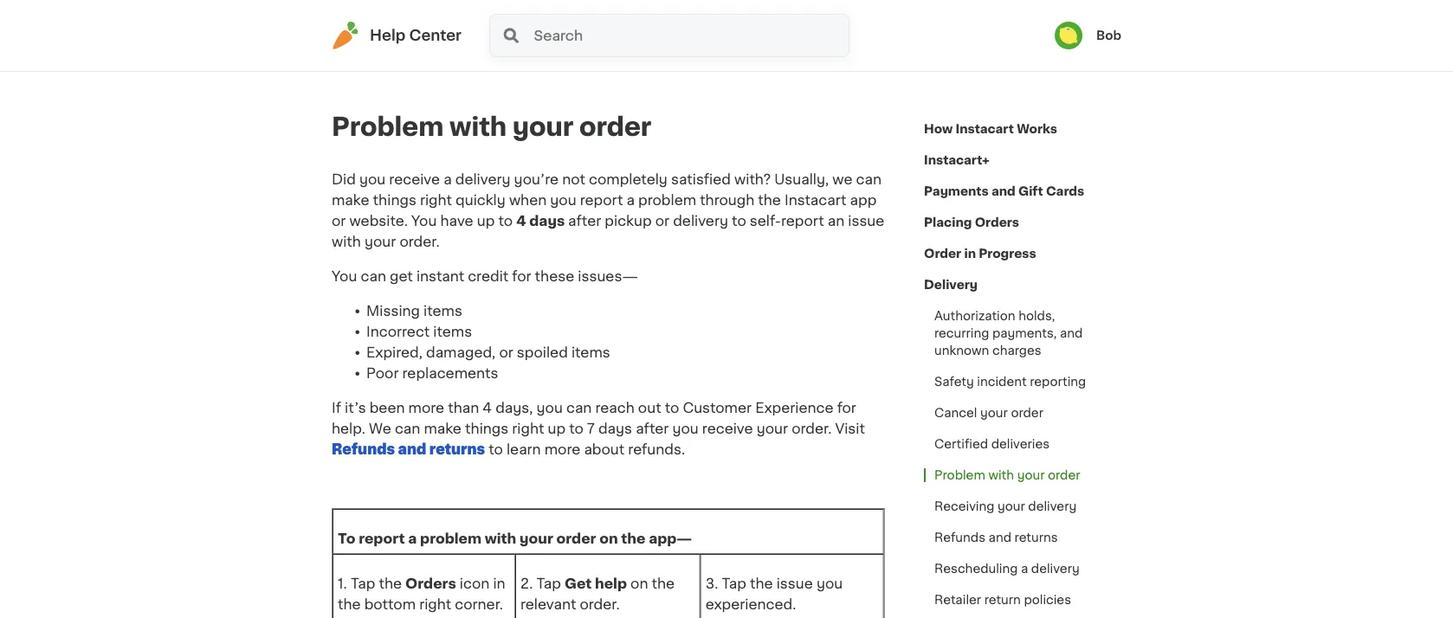 Task type: vqa. For each thing, say whether or not it's contained in the screenshot.
PANTRY to the top
no



Task type: locate. For each thing, give the bounding box(es) containing it.
or
[[332, 214, 346, 228], [655, 214, 670, 228], [499, 346, 513, 359]]

receive up the website. on the left top of the page
[[389, 172, 440, 186]]

items up damaged,
[[433, 325, 472, 339]]

7
[[587, 422, 595, 436]]

right up 'have'
[[420, 193, 452, 207]]

right
[[420, 193, 452, 207], [512, 422, 544, 436], [419, 598, 451, 612]]

website.
[[349, 214, 408, 228]]

in for icon
[[493, 577, 506, 591]]

make
[[332, 193, 369, 207], [424, 422, 462, 436]]

or left the website. on the left top of the page
[[332, 214, 346, 228]]

1 horizontal spatial instacart
[[956, 123, 1014, 135]]

problem with your order up receiving your delivery
[[935, 469, 1081, 482]]

safety
[[935, 376, 974, 388]]

3 tap from the left
[[722, 577, 747, 591]]

tap
[[351, 577, 375, 591], [537, 577, 561, 591], [722, 577, 747, 591]]

or inside did you receive a delivery you're not completely satisfied with? usually, we can make things right quickly when you report a problem through the instacart app or website. you have up to
[[332, 214, 346, 228]]

1 horizontal spatial issue
[[848, 214, 885, 228]]

refunds and returns link down we
[[332, 443, 485, 457]]

1 horizontal spatial things
[[465, 422, 509, 436]]

0 horizontal spatial on
[[600, 532, 618, 546]]

orders
[[975, 217, 1020, 229], [405, 577, 456, 591]]

days down when
[[529, 214, 565, 228]]

problem with your order up you're
[[332, 115, 652, 139]]

to left learn
[[489, 443, 503, 457]]

orders left 'icon'
[[405, 577, 456, 591]]

to left 7 at bottom left
[[569, 422, 584, 436]]

delivery down through
[[673, 214, 729, 228]]

for inside if it's been more than 4 days, you can reach out to customer experience for help. we can make things right up to 7 days after you receive your order.
[[837, 401, 857, 415]]

1 vertical spatial up
[[548, 422, 566, 436]]

issue up experienced.
[[777, 577, 813, 591]]

0 horizontal spatial refunds and returns link
[[332, 443, 485, 457]]

0 vertical spatial make
[[332, 193, 369, 207]]

2 horizontal spatial or
[[655, 214, 670, 228]]

things inside did you receive a delivery you're not completely satisfied with? usually, we can make things right quickly when you report a problem through the instacart app or website. you have up to
[[373, 193, 417, 207]]

1 horizontal spatial orders
[[975, 217, 1020, 229]]

0 vertical spatial returns
[[430, 443, 485, 457]]

1 horizontal spatial days
[[598, 422, 632, 436]]

help
[[595, 577, 627, 591]]

authorization holds, recurring payments, and unknown charges link
[[924, 301, 1122, 366]]

1 horizontal spatial or
[[499, 346, 513, 359]]

0 vertical spatial problem
[[332, 115, 444, 139]]

in inside icon in the bottom right corner.
[[493, 577, 506, 591]]

your inside cancel your order link
[[981, 407, 1008, 419]]

get
[[390, 269, 413, 283]]

right up learn
[[512, 422, 544, 436]]

refunds and returns link
[[332, 443, 485, 457], [924, 522, 1069, 554]]

instacart up instacart+ at the top right of the page
[[956, 123, 1014, 135]]

refunds and returns link down receiving your delivery
[[924, 522, 1069, 554]]

placing orders link
[[924, 207, 1020, 238]]

1 vertical spatial in
[[493, 577, 506, 591]]

report inside "after pickup or delivery to self-report an issue with your order."
[[781, 214, 824, 228]]

the left app—
[[621, 532, 646, 546]]

policies
[[1024, 594, 1072, 606]]

your down the website. on the left top of the page
[[365, 235, 396, 249]]

1 horizontal spatial problem
[[935, 469, 986, 482]]

1 horizontal spatial for
[[837, 401, 857, 415]]

refunds down the receiving
[[935, 532, 986, 544]]

0 vertical spatial 4
[[516, 214, 526, 228]]

delivery up the quickly
[[455, 172, 511, 186]]

items right spoiled
[[572, 346, 610, 359]]

1 horizontal spatial report
[[580, 193, 623, 207]]

order up get
[[557, 532, 596, 546]]

0 horizontal spatial 4
[[483, 401, 492, 415]]

right down 1. tap the orders
[[419, 598, 451, 612]]

in right 'icon'
[[493, 577, 506, 591]]

order. down help
[[580, 598, 620, 612]]

1 horizontal spatial more
[[545, 443, 581, 457]]

the up bottom
[[379, 577, 402, 591]]

1 horizontal spatial order.
[[580, 598, 620, 612]]

1 vertical spatial for
[[837, 401, 857, 415]]

order up 'deliveries' in the bottom right of the page
[[1011, 407, 1044, 419]]

report left an
[[781, 214, 824, 228]]

problem down 'satisfied'
[[638, 193, 697, 207]]

0 horizontal spatial report
[[359, 532, 405, 546]]

1 vertical spatial more
[[545, 443, 581, 457]]

order. inside "after pickup or delivery to self-report an issue with your order."
[[400, 235, 440, 249]]

1 vertical spatial make
[[424, 422, 462, 436]]

0 vertical spatial things
[[373, 193, 417, 207]]

things up the website. on the left top of the page
[[373, 193, 417, 207]]

1 horizontal spatial after
[[636, 422, 669, 436]]

1 horizontal spatial you
[[411, 214, 437, 228]]

about
[[584, 443, 625, 457]]

tap right 1.
[[351, 577, 375, 591]]

0 horizontal spatial tap
[[351, 577, 375, 591]]

receive down customer
[[702, 422, 753, 436]]

recurring
[[935, 327, 990, 340]]

0 vertical spatial you
[[411, 214, 437, 228]]

the inside on the relevant order.
[[652, 577, 675, 591]]

1 horizontal spatial receive
[[702, 422, 753, 436]]

can
[[856, 172, 882, 186], [361, 269, 386, 283], [566, 401, 592, 415], [395, 422, 420, 436]]

your inside receiving your delivery link
[[998, 501, 1025, 513]]

1 horizontal spatial 4
[[516, 214, 526, 228]]

and left "gift"
[[992, 185, 1016, 198]]

more
[[409, 401, 445, 415], [545, 443, 581, 457]]

1 horizontal spatial problem
[[638, 193, 697, 207]]

instacart image
[[332, 22, 359, 49]]

your down experience
[[757, 422, 788, 436]]

cancel your order link
[[924, 398, 1054, 429]]

things down than
[[465, 422, 509, 436]]

to down through
[[732, 214, 746, 228]]

the down 1.
[[338, 598, 361, 612]]

you left get
[[332, 269, 357, 283]]

2 horizontal spatial report
[[781, 214, 824, 228]]

you
[[411, 214, 437, 228], [332, 269, 357, 283]]

0 horizontal spatial instacart
[[785, 193, 847, 207]]

returns down than
[[430, 443, 485, 457]]

1. tap the orders
[[338, 577, 456, 591]]

1 vertical spatial things
[[465, 422, 509, 436]]

to inside visit refunds and returns to learn more about refunds.
[[489, 443, 503, 457]]

0 vertical spatial refunds
[[332, 443, 395, 457]]

unknown
[[935, 345, 990, 357]]

2 horizontal spatial order.
[[792, 422, 832, 436]]

2 vertical spatial order.
[[580, 598, 620, 612]]

1 vertical spatial problem
[[420, 532, 482, 546]]

up down the quickly
[[477, 214, 495, 228]]

your down 'deliveries' in the bottom right of the page
[[1018, 469, 1045, 482]]

tap up relevant at left
[[537, 577, 561, 591]]

0 horizontal spatial receive
[[389, 172, 440, 186]]

receive inside if it's been more than 4 days, you can reach out to customer experience for help. we can make things right up to 7 days after you receive your order.
[[702, 422, 753, 436]]

1 vertical spatial 4
[[483, 401, 492, 415]]

0 vertical spatial issue
[[848, 214, 885, 228]]

items down instant
[[424, 304, 463, 318]]

for
[[512, 269, 531, 283], [837, 401, 857, 415]]

order. up get
[[400, 235, 440, 249]]

make down than
[[424, 422, 462, 436]]

tap for 1.
[[351, 577, 375, 591]]

2 tap from the left
[[537, 577, 561, 591]]

order in progress
[[924, 248, 1037, 260]]

order up completely
[[580, 115, 652, 139]]

icon
[[460, 577, 490, 591]]

1 vertical spatial orders
[[405, 577, 456, 591]]

report right to
[[359, 532, 405, 546]]

certified
[[935, 438, 988, 450]]

can up 7 at bottom left
[[566, 401, 592, 415]]

0 horizontal spatial in
[[493, 577, 506, 591]]

refunds.
[[628, 443, 685, 457]]

on the relevant order.
[[521, 577, 675, 612]]

order
[[924, 248, 962, 260]]

receiving your delivery link
[[924, 491, 1087, 522]]

1 vertical spatial returns
[[1015, 532, 1058, 544]]

up inside did you receive a delivery you're not completely satisfied with? usually, we can make things right quickly when you report a problem through the instacart app or website. you have up to
[[477, 214, 495, 228]]

1 horizontal spatial in
[[964, 248, 976, 260]]

safety incident reporting link
[[924, 366, 1097, 398]]

1 vertical spatial refunds
[[935, 532, 986, 544]]

0 horizontal spatial up
[[477, 214, 495, 228]]

returns up rescheduling a delivery
[[1015, 532, 1058, 544]]

1 vertical spatial issue
[[777, 577, 813, 591]]

order. inside on the relevant order.
[[580, 598, 620, 612]]

1 horizontal spatial on
[[631, 577, 648, 591]]

return
[[985, 594, 1021, 606]]

your up certified deliveries
[[981, 407, 1008, 419]]

rescheduling a delivery
[[935, 563, 1080, 575]]

1 vertical spatial order.
[[792, 422, 832, 436]]

or right the pickup
[[655, 214, 670, 228]]

delivery link
[[924, 269, 978, 301]]

1 horizontal spatial make
[[424, 422, 462, 436]]

4 days
[[516, 214, 568, 228]]

usually,
[[775, 172, 829, 186]]

on
[[600, 532, 618, 546], [631, 577, 648, 591]]

orders down payments and gift cards
[[975, 217, 1020, 229]]

visit refunds and returns to learn more about refunds.
[[332, 422, 865, 457]]

report up "after pickup or delivery to self-report an issue with your order."
[[580, 193, 623, 207]]

1 horizontal spatial refunds and returns link
[[924, 522, 1069, 554]]

incorrect
[[366, 325, 430, 339]]

more left than
[[409, 401, 445, 415]]

in inside order in progress link
[[964, 248, 976, 260]]

0 horizontal spatial things
[[373, 193, 417, 207]]

1 vertical spatial receive
[[702, 422, 753, 436]]

problem up 'icon'
[[420, 532, 482, 546]]

make inside did you receive a delivery you're not completely satisfied with? usually, we can make things right quickly when you report a problem through the instacart app or website. you have up to
[[332, 193, 369, 207]]

for up "visit"
[[837, 401, 857, 415]]

bob link
[[1055, 22, 1122, 49]]

0 vertical spatial on
[[600, 532, 618, 546]]

can up app
[[856, 172, 882, 186]]

1 vertical spatial instacart
[[785, 193, 847, 207]]

1 vertical spatial on
[[631, 577, 648, 591]]

the down app—
[[652, 577, 675, 591]]

1 horizontal spatial up
[[548, 422, 566, 436]]

did
[[332, 172, 356, 186]]

your inside problem with your order link
[[1018, 469, 1045, 482]]

order
[[580, 115, 652, 139], [1011, 407, 1044, 419], [1048, 469, 1081, 482], [557, 532, 596, 546]]

you left 'have'
[[411, 214, 437, 228]]

0 vertical spatial report
[[580, 193, 623, 207]]

0 horizontal spatial make
[[332, 193, 369, 207]]

in
[[964, 248, 976, 260], [493, 577, 506, 591]]

or left spoiled
[[499, 346, 513, 359]]

0 vertical spatial problem with your order
[[332, 115, 652, 139]]

0 vertical spatial order.
[[400, 235, 440, 249]]

instacart inside did you receive a delivery you're not completely satisfied with? usually, we can make things right quickly when you report a problem through the instacart app or website. you have up to
[[785, 193, 847, 207]]

0 horizontal spatial orders
[[405, 577, 456, 591]]

for left the these
[[512, 269, 531, 283]]

1 horizontal spatial tap
[[537, 577, 561, 591]]

after down not
[[568, 214, 601, 228]]

help
[[370, 28, 406, 43]]

4 down when
[[516, 214, 526, 228]]

refunds
[[332, 443, 395, 457], [935, 532, 986, 544]]

and
[[992, 185, 1016, 198], [1060, 327, 1083, 340], [398, 443, 426, 457], [989, 532, 1012, 544]]

issue down app
[[848, 214, 885, 228]]

tap inside 3. tap the issue you experienced.
[[722, 577, 747, 591]]

safety incident reporting
[[935, 376, 1086, 388]]

0 horizontal spatial or
[[332, 214, 346, 228]]

progress
[[979, 248, 1037, 260]]

instacart down usually,
[[785, 193, 847, 207]]

0 vertical spatial instacart
[[956, 123, 1014, 135]]

your down problem with your order link
[[998, 501, 1025, 513]]

0 horizontal spatial order.
[[400, 235, 440, 249]]

bottom
[[364, 598, 416, 612]]

0 vertical spatial right
[[420, 193, 452, 207]]

more right learn
[[545, 443, 581, 457]]

bob
[[1097, 29, 1122, 42]]

2 horizontal spatial tap
[[722, 577, 747, 591]]

delivery inside did you receive a delivery you're not completely satisfied with? usually, we can make things right quickly when you report a problem through the instacart app or website. you have up to
[[455, 172, 511, 186]]

or inside missing items incorrect items expired, damaged, or spoiled items poor replacements
[[499, 346, 513, 359]]

after down out
[[636, 422, 669, 436]]

0 vertical spatial in
[[964, 248, 976, 260]]

after inside "after pickup or delivery to self-report an issue with your order."
[[568, 214, 601, 228]]

on up help
[[600, 532, 618, 546]]

issue
[[848, 214, 885, 228], [777, 577, 813, 591]]

problem up did
[[332, 115, 444, 139]]

up
[[477, 214, 495, 228], [548, 422, 566, 436]]

0 vertical spatial more
[[409, 401, 445, 415]]

with
[[450, 115, 507, 139], [332, 235, 361, 249], [989, 469, 1014, 482], [485, 532, 517, 546]]

a up 'have'
[[444, 172, 452, 186]]

the up self-
[[758, 193, 781, 207]]

returns
[[430, 443, 485, 457], [1015, 532, 1058, 544]]

user avatar image
[[1055, 22, 1083, 49]]

0 vertical spatial after
[[568, 214, 601, 228]]

1 horizontal spatial returns
[[1015, 532, 1058, 544]]

order down 'deliveries' in the bottom right of the page
[[1048, 469, 1081, 482]]

1 horizontal spatial refunds
[[935, 532, 986, 544]]

your up 2.
[[520, 532, 553, 546]]

4 right than
[[483, 401, 492, 415]]

retailer return policies
[[935, 594, 1072, 606]]

a up retailer return policies
[[1021, 563, 1028, 575]]

1 tap from the left
[[351, 577, 375, 591]]

up inside if it's been more than 4 days, you can reach out to customer experience for help. we can make things right up to 7 days after you receive your order.
[[548, 422, 566, 436]]

cards
[[1046, 185, 1085, 198]]

quickly
[[456, 193, 506, 207]]

to down when
[[498, 214, 513, 228]]

1 vertical spatial after
[[636, 422, 669, 436]]

tap right 3.
[[722, 577, 747, 591]]

order. down experience
[[792, 422, 832, 436]]

0 vertical spatial receive
[[389, 172, 440, 186]]

did you receive a delivery you're not completely satisfied with? usually, we can make things right quickly when you report a problem through the instacart app or website. you have up to
[[332, 172, 882, 228]]

payments
[[924, 185, 989, 198]]

with down the website. on the left top of the page
[[332, 235, 361, 249]]

self-
[[750, 214, 781, 228]]

0 vertical spatial days
[[529, 214, 565, 228]]

make down did
[[332, 193, 369, 207]]

1 vertical spatial you
[[332, 269, 357, 283]]

0 horizontal spatial issue
[[777, 577, 813, 591]]

issue inside 3. tap the issue you experienced.
[[777, 577, 813, 591]]

and down been
[[398, 443, 426, 457]]

1 horizontal spatial problem with your order
[[935, 469, 1081, 482]]

you
[[359, 172, 386, 186], [550, 193, 577, 207], [537, 401, 563, 415], [673, 422, 699, 436], [817, 577, 843, 591]]

0 vertical spatial for
[[512, 269, 531, 283]]

1 vertical spatial report
[[781, 214, 824, 228]]

0 horizontal spatial more
[[409, 401, 445, 415]]

a
[[444, 172, 452, 186], [627, 193, 635, 207], [408, 532, 417, 546], [1021, 563, 1028, 575]]

0 horizontal spatial returns
[[430, 443, 485, 457]]

out
[[638, 401, 661, 415]]

your inside "after pickup or delivery to self-report an issue with your order."
[[365, 235, 396, 249]]

1 vertical spatial problem
[[935, 469, 986, 482]]

on right help
[[631, 577, 648, 591]]

to right out
[[665, 401, 679, 415]]

0 vertical spatial problem
[[638, 193, 697, 207]]

the up experienced.
[[750, 577, 773, 591]]

the
[[758, 193, 781, 207], [621, 532, 646, 546], [379, 577, 402, 591], [652, 577, 675, 591], [750, 577, 773, 591], [338, 598, 361, 612]]

in for order
[[964, 248, 976, 260]]

0 vertical spatial up
[[477, 214, 495, 228]]

days down reach
[[598, 422, 632, 436]]

authorization
[[935, 310, 1016, 322]]

1 vertical spatial right
[[512, 422, 544, 436]]

refunds down help.
[[332, 443, 395, 457]]

and right payments,
[[1060, 327, 1083, 340]]

right inside did you receive a delivery you're not completely satisfied with? usually, we can make things right quickly when you report a problem through the instacart app or website. you have up to
[[420, 193, 452, 207]]

in right order
[[964, 248, 976, 260]]

up left 7 at bottom left
[[548, 422, 566, 436]]



Task type: describe. For each thing, give the bounding box(es) containing it.
delivery inside "after pickup or delivery to self-report an issue with your order."
[[673, 214, 729, 228]]

0 horizontal spatial for
[[512, 269, 531, 283]]

and down receiving your delivery link
[[989, 532, 1012, 544]]

authorization holds, recurring payments, and unknown charges
[[935, 310, 1083, 357]]

1 vertical spatial problem with your order
[[935, 469, 1081, 482]]

can inside did you receive a delivery you're not completely satisfied with? usually, we can make things right quickly when you report a problem through the instacart app or website. you have up to
[[856, 172, 882, 186]]

the inside 3. tap the issue you experienced.
[[750, 577, 773, 591]]

more inside visit refunds and returns to learn more about refunds.
[[545, 443, 581, 457]]

to inside did you receive a delivery you're not completely satisfied with? usually, we can make things right quickly when you report a problem through the instacart app or website. you have up to
[[498, 214, 513, 228]]

have
[[440, 214, 474, 228]]

not
[[562, 172, 586, 186]]

rescheduling
[[935, 563, 1018, 575]]

order. inside if it's been more than 4 days, you can reach out to customer experience for help. we can make things right up to 7 days after you receive your order.
[[792, 422, 832, 436]]

issue inside "after pickup or delivery to self-report an issue with your order."
[[848, 214, 885, 228]]

3. tap the issue you experienced.
[[706, 577, 843, 612]]

can right we
[[395, 422, 420, 436]]

through
[[700, 193, 755, 207]]

reach
[[596, 401, 635, 415]]

can left get
[[361, 269, 386, 283]]

1 vertical spatial items
[[433, 325, 472, 339]]

missing items incorrect items expired, damaged, or spoiled items poor replacements
[[366, 304, 610, 380]]

damaged,
[[426, 346, 496, 359]]

and inside authorization holds, recurring payments, and unknown charges
[[1060, 327, 1083, 340]]

a up 1. tap the orders
[[408, 532, 417, 546]]

refunds and returns
[[935, 532, 1058, 544]]

to report a problem with your order on the app—
[[338, 532, 692, 546]]

0 vertical spatial items
[[424, 304, 463, 318]]

days,
[[496, 401, 533, 415]]

your up you're
[[513, 115, 574, 139]]

customer
[[683, 401, 752, 415]]

tap for 2.
[[537, 577, 561, 591]]

works
[[1017, 123, 1058, 135]]

more inside if it's been more than 4 days, you can reach out to customer experience for help. we can make things right up to 7 days after you receive your order.
[[409, 401, 445, 415]]

0 horizontal spatial days
[[529, 214, 565, 228]]

0 vertical spatial orders
[[975, 217, 1020, 229]]

with inside "after pickup or delivery to self-report an issue with your order."
[[332, 235, 361, 249]]

a inside the rescheduling a delivery link
[[1021, 563, 1028, 575]]

on inside on the relevant order.
[[631, 577, 648, 591]]

if
[[332, 401, 341, 415]]

or inside "after pickup or delivery to self-report an issue with your order."
[[655, 214, 670, 228]]

2 vertical spatial items
[[572, 346, 610, 359]]

than
[[448, 401, 479, 415]]

you inside 3. tap the issue you experienced.
[[817, 577, 843, 591]]

app—
[[649, 532, 692, 546]]

returns inside visit refunds and returns to learn more about refunds.
[[430, 443, 485, 457]]

problem with your order link
[[924, 460, 1091, 491]]

cancel your order
[[935, 407, 1044, 419]]

you're
[[514, 172, 559, 186]]

the inside icon in the bottom right corner.
[[338, 598, 361, 612]]

an
[[828, 214, 845, 228]]

replacements
[[402, 366, 498, 380]]

help center link
[[332, 22, 462, 49]]

0 horizontal spatial problem with your order
[[332, 115, 652, 139]]

missing
[[366, 304, 420, 318]]

4 inside if it's been more than 4 days, you can reach out to customer experience for help. we can make things right up to 7 days after you receive your order.
[[483, 401, 492, 415]]

satisfied
[[671, 172, 731, 186]]

2.
[[521, 577, 533, 591]]

experienced.
[[706, 598, 796, 612]]

1.
[[338, 577, 347, 591]]

payments and gift cards link
[[924, 176, 1085, 207]]

to
[[338, 532, 356, 546]]

been
[[370, 401, 405, 415]]

rescheduling a delivery link
[[924, 554, 1090, 585]]

help center
[[370, 28, 462, 43]]

reporting
[[1030, 376, 1086, 388]]

Search search field
[[532, 15, 849, 56]]

when
[[509, 193, 547, 207]]

after inside if it's been more than 4 days, you can reach out to customer experience for help. we can make things right up to 7 days after you receive your order.
[[636, 422, 669, 436]]

help.
[[332, 422, 366, 436]]

with up 'icon'
[[485, 532, 517, 546]]

with?
[[735, 172, 771, 186]]

report inside did you receive a delivery you're not completely satisfied with? usually, we can make things right quickly when you report a problem through the instacart app or website. you have up to
[[580, 193, 623, 207]]

right inside if it's been more than 4 days, you can reach out to customer experience for help. we can make things right up to 7 days after you receive your order.
[[512, 422, 544, 436]]

and inside visit refunds and returns to learn more about refunds.
[[398, 443, 426, 457]]

delivery up "policies"
[[1032, 563, 1080, 575]]

a up the pickup
[[627, 193, 635, 207]]

instacart+
[[924, 154, 990, 166]]

payments,
[[993, 327, 1057, 340]]

how
[[924, 123, 953, 135]]

center
[[409, 28, 462, 43]]

after pickup or delivery to self-report an issue with your order.
[[332, 214, 885, 249]]

the inside did you receive a delivery you're not completely satisfied with? usually, we can make things right quickly when you report a problem through the instacart app or website. you have up to
[[758, 193, 781, 207]]

tap for 3.
[[722, 577, 747, 591]]

visit
[[835, 422, 865, 436]]

learn
[[507, 443, 541, 457]]

holds,
[[1019, 310, 1055, 322]]

2. tap get help
[[521, 577, 627, 591]]

days inside if it's been more than 4 days, you can reach out to customer experience for help. we can make things right up to 7 days after you receive your order.
[[598, 422, 632, 436]]

refunds inside visit refunds and returns to learn more about refunds.
[[332, 443, 395, 457]]

right inside icon in the bottom right corner.
[[419, 598, 451, 612]]

0 vertical spatial refunds and returns link
[[332, 443, 485, 457]]

make inside if it's been more than 4 days, you can reach out to customer experience for help. we can make things right up to 7 days after you receive your order.
[[424, 422, 462, 436]]

0 horizontal spatial you
[[332, 269, 357, 283]]

poor
[[366, 366, 399, 380]]

cancel
[[935, 407, 978, 419]]

delivery
[[924, 279, 978, 291]]

your inside if it's been more than 4 days, you can reach out to customer experience for help. we can make things right up to 7 days after you receive your order.
[[757, 422, 788, 436]]

corner.
[[455, 598, 503, 612]]

receive inside did you receive a delivery you're not completely satisfied with? usually, we can make things right quickly when you report a problem through the instacart app or website. you have up to
[[389, 172, 440, 186]]

problem inside did you receive a delivery you're not completely satisfied with? usually, we can make things right quickly when you report a problem through the instacart app or website. you have up to
[[638, 193, 697, 207]]

to inside "after pickup or delivery to self-report an issue with your order."
[[732, 214, 746, 228]]

pickup
[[605, 214, 652, 228]]

get
[[565, 577, 592, 591]]

1 vertical spatial refunds and returns link
[[924, 522, 1069, 554]]

placing orders
[[924, 217, 1020, 229]]

3.
[[706, 577, 718, 591]]

charges
[[993, 345, 1042, 357]]

if it's been more than 4 days, you can reach out to customer experience for help. we can make things right up to 7 days after you receive your order.
[[332, 401, 857, 436]]

payments and gift cards
[[924, 185, 1085, 198]]

2 vertical spatial report
[[359, 532, 405, 546]]

we
[[833, 172, 853, 186]]

certified deliveries link
[[924, 429, 1060, 460]]

expired,
[[366, 346, 423, 359]]

incident
[[977, 376, 1027, 388]]

things inside if it's been more than 4 days, you can reach out to customer experience for help. we can make things right up to 7 days after you receive your order.
[[465, 422, 509, 436]]

issues—
[[578, 269, 638, 283]]

experience
[[755, 401, 834, 415]]

spoiled
[[517, 346, 568, 359]]

how instacart works link
[[924, 113, 1058, 145]]

with up receiving your delivery
[[989, 469, 1014, 482]]

delivery down problem with your order link
[[1029, 501, 1077, 513]]

you inside did you receive a delivery you're not completely satisfied with? usually, we can make things right quickly when you report a problem through the instacart app or website. you have up to
[[411, 214, 437, 228]]

you can get instant credit for these issues—
[[332, 269, 638, 283]]

receiving
[[935, 501, 995, 513]]

instant
[[417, 269, 464, 283]]

instacart+ link
[[924, 145, 990, 176]]

icon in the bottom right corner.
[[338, 577, 507, 612]]

it's
[[345, 401, 366, 415]]

certified deliveries
[[935, 438, 1050, 450]]

0 horizontal spatial problem
[[332, 115, 444, 139]]

0 horizontal spatial problem
[[420, 532, 482, 546]]

with up the quickly
[[450, 115, 507, 139]]

these
[[535, 269, 575, 283]]



